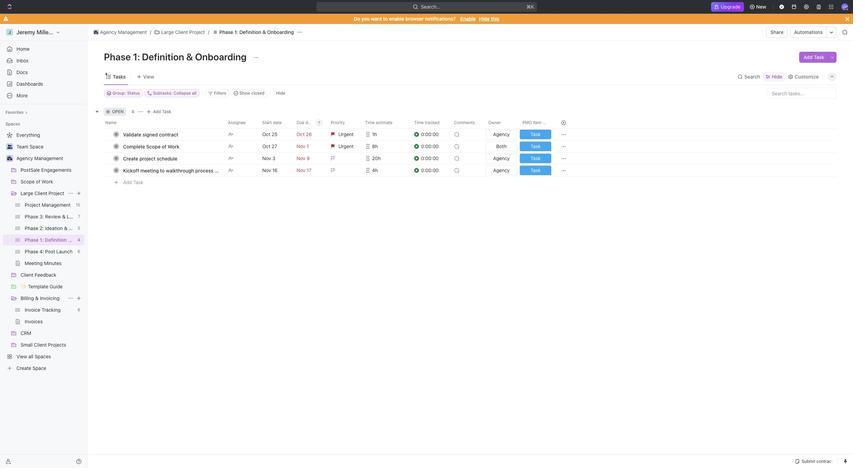 Task type: vqa. For each thing, say whether or not it's contained in the screenshot.
the middle HIDE
yes



Task type: describe. For each thing, give the bounding box(es) containing it.
show closed
[[239, 91, 264, 96]]

0 vertical spatial add task button
[[800, 52, 829, 63]]

of inside "complete scope of work" link
[[162, 144, 166, 149]]

phase for 6
[[25, 249, 38, 254]]

jeremy miller's workspace
[[16, 29, 85, 35]]

browser
[[405, 16, 424, 22]]

of inside scope of work link
[[36, 179, 40, 184]]

review
[[45, 214, 61, 219]]

add task for top add task button
[[804, 54, 824, 60]]

0 vertical spatial hide
[[479, 16, 490, 22]]

date for start date
[[273, 120, 282, 125]]

postsale
[[21, 167, 40, 173]]

0:00:00 for 8h
[[421, 143, 439, 149]]

client feedback link
[[21, 270, 83, 281]]

4 inside sidebar navigation
[[78, 237, 80, 242]]

user group image
[[7, 145, 12, 149]]

phase for 4
[[25, 237, 39, 243]]

favorites button
[[3, 108, 30, 117]]

inbox link
[[3, 55, 84, 66]]

ideation
[[45, 225, 63, 231]]

phase 3: review & launch
[[25, 214, 83, 219]]

1 vertical spatial definition
[[142, 51, 184, 62]]

time estimate
[[365, 120, 393, 125]]

complete scope of work
[[123, 144, 179, 149]]

feedback
[[35, 272, 56, 278]]

0 horizontal spatial agency management link
[[16, 153, 83, 164]]

with
[[215, 168, 224, 173]]

search...
[[421, 4, 440, 10]]

complete scope of work link
[[121, 141, 223, 151]]

urgent button for 8h
[[327, 140, 361, 153]]

2:
[[40, 225, 44, 231]]

item
[[533, 120, 542, 125]]

1 / from the left
[[150, 29, 151, 35]]

work inside sidebar navigation
[[42, 179, 53, 184]]

projects
[[48, 342, 66, 348]]

management for the leftmost agency management link
[[34, 155, 63, 161]]

0:00:00 for 4h
[[421, 167, 439, 173]]

large inside sidebar navigation
[[21, 190, 33, 196]]

phase 4: post launch link
[[25, 246, 75, 257]]

phase 3: review & launch link
[[25, 211, 83, 222]]

validate
[[123, 132, 141, 137]]

time for time estimate
[[365, 120, 375, 125]]

automations
[[794, 29, 823, 35]]

0:00:00 button for 4h
[[414, 164, 450, 177]]

tracked
[[425, 120, 440, 125]]

agency button for 20h
[[485, 152, 519, 165]]

pmo item type button
[[519, 117, 553, 128]]

invoice tracking link
[[25, 305, 75, 315]]

urgent for 8h
[[338, 143, 354, 149]]

0 vertical spatial phase 1: definition & onboarding
[[219, 29, 294, 35]]

1h
[[372, 131, 377, 137]]

large client project inside sidebar navigation
[[21, 190, 64, 196]]

2 horizontal spatial project
[[189, 29, 205, 35]]

team
[[16, 144, 28, 150]]

customize button
[[786, 72, 821, 81]]

task button for 8h
[[519, 140, 553, 153]]

urgent button for 1h
[[327, 128, 361, 141]]

✨ template guide link
[[21, 281, 83, 292]]

phase for 5
[[25, 225, 38, 231]]

meeting minutes link
[[25, 258, 83, 269]]

phase 1: definition & onboarding inside sidebar navigation
[[25, 237, 99, 243]]

time for time tracked
[[414, 120, 424, 125]]

engagements
[[41, 167, 71, 173]]

hide button
[[764, 72, 785, 81]]

everything link
[[3, 130, 83, 141]]

1 horizontal spatial large
[[161, 29, 174, 35]]

0 vertical spatial spaces
[[5, 121, 20, 127]]

task button for 1h
[[519, 128, 553, 141]]

type
[[543, 120, 552, 125]]

space for create space
[[32, 365, 46, 371]]

1 horizontal spatial add task
[[153, 109, 171, 114]]

invoice
[[25, 307, 40, 313]]

post
[[45, 249, 55, 254]]

15
[[76, 202, 80, 207]]

pmo
[[523, 120, 532, 125]]

1 vertical spatial launch
[[56, 249, 73, 254]]

scope inside scope of work link
[[21, 179, 35, 184]]

validate signed contract
[[123, 132, 178, 137]]

phase for 7
[[25, 214, 38, 219]]

Search tasks... text field
[[768, 88, 836, 98]]

time estimate button
[[361, 117, 410, 128]]

start date
[[262, 120, 282, 125]]

6 for phase 4: post launch
[[78, 249, 80, 254]]

0 vertical spatial agency management link
[[92, 28, 149, 36]]

billing
[[21, 295, 34, 301]]

create project schedule link
[[121, 153, 223, 163]]

postsale engagements link
[[21, 165, 83, 176]]

scope of work link
[[21, 176, 83, 187]]

signed
[[143, 132, 158, 137]]

0 horizontal spatial phase 1: definition & onboarding link
[[25, 235, 99, 246]]

date for due date
[[306, 120, 314, 125]]

2 / from the left
[[208, 29, 209, 35]]

2 vertical spatial add task button
[[120, 178, 146, 187]]

0 vertical spatial large client project link
[[153, 28, 207, 36]]

0 vertical spatial 4
[[131, 109, 134, 114]]

subtasks:
[[153, 91, 173, 96]]

1 horizontal spatial spaces
[[35, 354, 51, 359]]

invoices
[[25, 319, 43, 324]]

inbox
[[16, 58, 28, 63]]

phase 2: ideation & production
[[25, 225, 93, 231]]

0 vertical spatial management
[[118, 29, 147, 35]]

1 horizontal spatial project
[[49, 190, 64, 196]]

process
[[195, 168, 213, 173]]

start date button
[[258, 117, 293, 128]]

due date button
[[293, 117, 327, 128]]

new button
[[747, 1, 771, 12]]

minutes
[[44, 260, 62, 266]]

everything
[[16, 132, 40, 138]]

name button
[[104, 117, 224, 128]]

1 horizontal spatial add
[[153, 109, 161, 114]]

billing & invoicing
[[21, 295, 60, 301]]

crm
[[21, 330, 31, 336]]

kickoff meeting to walkthrough process with client link
[[121, 165, 238, 175]]

agency for create project schedule
[[493, 155, 510, 161]]

invoicing
[[40, 295, 60, 301]]

task button for 20h
[[519, 152, 553, 165]]

dashboards
[[16, 81, 43, 87]]

automations button
[[791, 27, 826, 37]]

view for view all spaces
[[16, 354, 27, 359]]

favorites
[[5, 110, 24, 115]]

enable
[[389, 16, 404, 22]]

0 vertical spatial agency management
[[100, 29, 147, 35]]

contract
[[159, 132, 178, 137]]

1: inside sidebar navigation
[[40, 237, 44, 243]]

miller's
[[37, 29, 55, 35]]

0 horizontal spatial large client project link
[[21, 188, 65, 199]]

do you want to enable browser notifications? enable hide this
[[354, 16, 499, 22]]

owner button
[[484, 117, 519, 128]]

group:
[[112, 91, 126, 96]]

view for view
[[143, 74, 154, 79]]

0:00:00 button for 1h
[[414, 128, 450, 141]]

subtasks: collapse all
[[153, 91, 197, 96]]

agency button for 4h
[[485, 164, 519, 177]]

create for create project schedule
[[123, 156, 138, 161]]

1 horizontal spatial 1:
[[133, 51, 140, 62]]

all inside view all spaces link
[[28, 354, 33, 359]]

template
[[28, 284, 48, 289]]



Task type: locate. For each thing, give the bounding box(es) containing it.
3:
[[40, 214, 44, 219]]

urgent
[[338, 131, 354, 137], [338, 143, 354, 149]]

agency button up both
[[485, 128, 519, 141]]

add task up name dropdown button
[[153, 109, 171, 114]]

view inside sidebar navigation
[[16, 354, 27, 359]]

1 0:00:00 button from the top
[[414, 128, 450, 141]]

2 6 from the top
[[78, 307, 80, 312]]

large client project link
[[153, 28, 207, 36], [21, 188, 65, 199]]

space down view all spaces link
[[32, 365, 46, 371]]

0 horizontal spatial scope
[[21, 179, 35, 184]]

scope of work
[[21, 179, 53, 184]]

0 horizontal spatial of
[[36, 179, 40, 184]]

1 vertical spatial add task
[[153, 109, 171, 114]]

time inside dropdown button
[[365, 120, 375, 125]]

view down small
[[16, 354, 27, 359]]

0 vertical spatial of
[[162, 144, 166, 149]]

agency button down both
[[485, 152, 519, 165]]

client feedback
[[21, 272, 56, 278]]

launch right post on the bottom left of page
[[56, 249, 73, 254]]

phase 2: ideation & production link
[[25, 223, 93, 234]]

add task up customize
[[804, 54, 824, 60]]

this
[[491, 16, 499, 22]]

create project schedule
[[123, 156, 177, 161]]

0 horizontal spatial onboarding
[[73, 237, 99, 243]]

hide right search
[[772, 74, 783, 79]]

0 vertical spatial 1:
[[234, 29, 238, 35]]

space
[[30, 144, 44, 150], [32, 365, 46, 371]]

1 horizontal spatial large client project link
[[153, 28, 207, 36]]

time inside dropdown button
[[414, 120, 424, 125]]

2 horizontal spatial 1:
[[234, 29, 238, 35]]

1 horizontal spatial time
[[414, 120, 424, 125]]

add task button up customize
[[800, 52, 829, 63]]

1 vertical spatial hide
[[772, 74, 783, 79]]

1 date from the left
[[273, 120, 282, 125]]

✨ template guide
[[21, 284, 63, 289]]

hide inside button
[[276, 91, 285, 96]]

time left tracked
[[414, 120, 424, 125]]

0 horizontal spatial to
[[160, 168, 165, 173]]

owner
[[488, 120, 501, 125]]

1 vertical spatial space
[[32, 365, 46, 371]]

0 horizontal spatial large client project
[[21, 190, 64, 196]]

1 vertical spatial all
[[28, 354, 33, 359]]

0 vertical spatial urgent
[[338, 131, 354, 137]]

0 vertical spatial work
[[168, 144, 179, 149]]

crm link
[[21, 328, 83, 339]]

upgrade link
[[711, 2, 744, 12]]

tracking
[[42, 307, 61, 313]]

1 time from the left
[[365, 120, 375, 125]]

1 horizontal spatial large client project
[[161, 29, 205, 35]]

add task for bottommost add task button
[[123, 179, 143, 185]]

upgrade
[[721, 4, 741, 10]]

time
[[365, 120, 375, 125], [414, 120, 424, 125]]

2 0:00:00 button from the top
[[414, 140, 450, 153]]

complete
[[123, 144, 145, 149]]

of up schedule
[[162, 144, 166, 149]]

space down everything link
[[30, 144, 44, 150]]

scope
[[146, 144, 161, 149], [21, 179, 35, 184]]

due
[[297, 120, 304, 125]]

2 horizontal spatial onboarding
[[267, 29, 294, 35]]

to right want in the top of the page
[[383, 16, 388, 22]]

2 0:00:00 from the top
[[421, 143, 439, 149]]

1 vertical spatial large
[[21, 190, 33, 196]]

2 vertical spatial add task
[[123, 179, 143, 185]]

create up the 'kickoff'
[[123, 156, 138, 161]]

4 0:00:00 from the top
[[421, 167, 439, 173]]

agency button for 1h
[[485, 128, 519, 141]]

0 horizontal spatial 1:
[[40, 237, 44, 243]]

notifications?
[[425, 16, 456, 22]]

1 vertical spatial add task button
[[145, 108, 174, 116]]

you
[[361, 16, 370, 22]]

add task down the 'kickoff'
[[123, 179, 143, 185]]

0 horizontal spatial hide
[[276, 91, 285, 96]]

2 vertical spatial phase 1: definition & onboarding
[[25, 237, 99, 243]]

5
[[78, 226, 80, 231]]

spaces down small client projects
[[35, 354, 51, 359]]

agency for kickoff meeting to walkthrough process with client
[[493, 167, 510, 173]]

2 vertical spatial definition
[[45, 237, 67, 243]]

6 down 5
[[78, 249, 80, 254]]

invoices link
[[25, 316, 83, 327]]

&
[[263, 29, 266, 35], [186, 51, 193, 62], [62, 214, 66, 219], [64, 225, 67, 231], [68, 237, 71, 243], [35, 295, 39, 301]]

2 date from the left
[[306, 120, 314, 125]]

onboarding inside sidebar navigation
[[73, 237, 99, 243]]

3 agency button from the top
[[485, 164, 519, 177]]

add down the 'kickoff'
[[123, 179, 132, 185]]

4
[[131, 109, 134, 114], [78, 237, 80, 242]]

kickoff
[[123, 168, 139, 173]]

schedule
[[157, 156, 177, 161]]

1 vertical spatial work
[[42, 179, 53, 184]]

6 up invoices 'link'
[[78, 307, 80, 312]]

filters button
[[205, 89, 229, 97]]

jm
[[843, 5, 847, 9]]

add task button up name dropdown button
[[145, 108, 174, 116]]

1 vertical spatial 4
[[78, 237, 80, 242]]

date right due
[[306, 120, 314, 125]]

3 task button from the top
[[519, 152, 553, 165]]

share button
[[766, 27, 788, 38]]

kickoff meeting to walkthrough process with client
[[123, 168, 238, 173]]

walkthrough
[[166, 168, 194, 173]]

agency management up postsale engagements
[[16, 155, 63, 161]]

0 horizontal spatial large
[[21, 190, 33, 196]]

team space link
[[16, 141, 83, 152]]

0 horizontal spatial add task
[[123, 179, 143, 185]]

1 horizontal spatial create
[[123, 156, 138, 161]]

1 horizontal spatial date
[[306, 120, 314, 125]]

of down postsale
[[36, 179, 40, 184]]

1 vertical spatial scope
[[21, 179, 35, 184]]

tasks
[[113, 74, 126, 79]]

status
[[127, 91, 140, 96]]

1:
[[234, 29, 238, 35], [133, 51, 140, 62], [40, 237, 44, 243]]

1 horizontal spatial definition
[[142, 51, 184, 62]]

1 vertical spatial project
[[49, 190, 64, 196]]

management for the project management link
[[42, 202, 71, 208]]

meeting minutes
[[25, 260, 62, 266]]

time tracked
[[414, 120, 440, 125]]

time up "1h"
[[365, 120, 375, 125]]

view inside button
[[143, 74, 154, 79]]

add task
[[804, 54, 824, 60], [153, 109, 171, 114], [123, 179, 143, 185]]

space for team space
[[30, 144, 44, 150]]

hide right closed
[[276, 91, 285, 96]]

definition inside sidebar navigation
[[45, 237, 67, 243]]

0:00:00 button for 8h
[[414, 140, 450, 153]]

add up name dropdown button
[[153, 109, 161, 114]]

task button for 4h
[[519, 164, 553, 177]]

view all spaces link
[[3, 351, 83, 362]]

2 vertical spatial 1:
[[40, 237, 44, 243]]

1 6 from the top
[[78, 249, 80, 254]]

urgent for 1h
[[338, 131, 354, 137]]

2 time from the left
[[414, 120, 424, 125]]

home
[[16, 46, 30, 52]]

2 urgent from the top
[[338, 143, 354, 149]]

✨
[[21, 284, 27, 289]]

0 vertical spatial large client project
[[161, 29, 205, 35]]

new
[[756, 4, 766, 10]]

1 horizontal spatial view
[[143, 74, 154, 79]]

1 horizontal spatial onboarding
[[195, 51, 247, 62]]

1 horizontal spatial work
[[168, 144, 179, 149]]

both
[[496, 143, 507, 149]]

4 down 5
[[78, 237, 80, 242]]

hide left this
[[479, 16, 490, 22]]

view all spaces
[[16, 354, 51, 359]]

4 0:00:00 button from the top
[[414, 164, 450, 177]]

0 vertical spatial scope
[[146, 144, 161, 149]]

2 urgent button from the top
[[327, 140, 361, 153]]

1 agency button from the top
[[485, 128, 519, 141]]

add task button down the 'kickoff'
[[120, 178, 146, 187]]

1 vertical spatial spaces
[[35, 354, 51, 359]]

0:00:00 for 20h
[[421, 155, 439, 161]]

agency inside sidebar navigation
[[16, 155, 33, 161]]

client
[[175, 29, 188, 35], [34, 190, 47, 196], [21, 272, 33, 278], [34, 342, 47, 348]]

meeting
[[140, 168, 159, 173]]

launch down 15
[[67, 214, 83, 219]]

0 horizontal spatial work
[[42, 179, 53, 184]]

spaces down 'favorites'
[[5, 121, 20, 127]]

2 vertical spatial project
[[25, 202, 40, 208]]

phase 4: post launch
[[25, 249, 73, 254]]

1 horizontal spatial agency management
[[100, 29, 147, 35]]

0 vertical spatial view
[[143, 74, 154, 79]]

small client projects
[[21, 342, 66, 348]]

2 vertical spatial hide
[[276, 91, 285, 96]]

2 agency button from the top
[[485, 152, 519, 165]]

scope down validate signed contract
[[146, 144, 161, 149]]

create space link
[[3, 363, 83, 374]]

hide inside dropdown button
[[772, 74, 783, 79]]

⌘k
[[527, 4, 534, 10]]

j
[[8, 30, 11, 35]]

add for top add task button
[[804, 54, 813, 60]]

show
[[239, 91, 250, 96]]

create inside sidebar navigation
[[16, 365, 31, 371]]

customize
[[795, 74, 819, 79]]

urgent button down priority
[[327, 128, 361, 141]]

1 vertical spatial add
[[153, 109, 161, 114]]

agency management inside tree
[[16, 155, 63, 161]]

agency for validate signed contract
[[493, 131, 510, 137]]

0 vertical spatial onboarding
[[267, 29, 294, 35]]

1 vertical spatial to
[[160, 168, 165, 173]]

sidebar navigation
[[0, 24, 99, 468]]

4:
[[40, 249, 44, 254]]

20h
[[372, 155, 381, 161]]

4 right open
[[131, 109, 134, 114]]

collapse
[[174, 91, 191, 96]]

1 vertical spatial 6
[[78, 307, 80, 312]]

show closed button
[[231, 89, 268, 97]]

small client projects link
[[21, 340, 83, 350]]

1 horizontal spatial to
[[383, 16, 388, 22]]

enable
[[460, 16, 476, 22]]

0 vertical spatial add task
[[804, 54, 824, 60]]

create for create space
[[16, 365, 31, 371]]

guide
[[50, 284, 63, 289]]

0 horizontal spatial view
[[16, 354, 27, 359]]

comments
[[454, 120, 475, 125]]

2 task button from the top
[[519, 140, 553, 153]]

all right collapse
[[192, 91, 197, 96]]

1 horizontal spatial all
[[192, 91, 197, 96]]

more
[[16, 93, 28, 98]]

validate signed contract link
[[121, 129, 223, 139]]

business time image
[[7, 156, 12, 160]]

2 vertical spatial management
[[42, 202, 71, 208]]

phase
[[219, 29, 233, 35], [104, 51, 131, 62], [25, 214, 38, 219], [25, 225, 38, 231], [25, 237, 39, 243], [25, 249, 38, 254]]

tree
[[3, 130, 99, 374]]

create down the view all spaces
[[16, 365, 31, 371]]

business time image
[[94, 31, 98, 34]]

add for bottommost add task button
[[123, 179, 132, 185]]

tree inside sidebar navigation
[[3, 130, 99, 374]]

1 vertical spatial agency management link
[[16, 153, 83, 164]]

docs link
[[3, 67, 84, 78]]

1 horizontal spatial agency management link
[[92, 28, 149, 36]]

priority button
[[327, 117, 361, 128]]

2 horizontal spatial add
[[804, 54, 813, 60]]

1 vertical spatial agency management
[[16, 155, 63, 161]]

4 task button from the top
[[519, 164, 553, 177]]

0 horizontal spatial add
[[123, 179, 132, 185]]

all
[[192, 91, 197, 96], [28, 354, 33, 359]]

0 vertical spatial all
[[192, 91, 197, 96]]

1 task button from the top
[[519, 128, 553, 141]]

home link
[[3, 44, 84, 55]]

tree containing everything
[[3, 130, 99, 374]]

time tracked button
[[410, 117, 450, 128]]

production
[[69, 225, 93, 231]]

0 horizontal spatial create
[[16, 365, 31, 371]]

0 vertical spatial create
[[123, 156, 138, 161]]

search
[[745, 74, 760, 79]]

0 vertical spatial definition
[[239, 29, 261, 35]]

client
[[226, 168, 238, 173]]

1 urgent from the top
[[338, 131, 354, 137]]

0:00:00 button for 20h
[[414, 152, 450, 165]]

date inside due date dropdown button
[[306, 120, 314, 125]]

all up create space at the left
[[28, 354, 33, 359]]

work down validate signed contract link
[[168, 144, 179, 149]]

3 0:00:00 from the top
[[421, 155, 439, 161]]

task
[[814, 54, 824, 60], [162, 109, 171, 114], [531, 131, 541, 137], [531, 143, 541, 149], [531, 155, 541, 161], [531, 167, 541, 173], [133, 179, 143, 185]]

1 0:00:00 from the top
[[421, 131, 439, 137]]

agency management
[[100, 29, 147, 35], [16, 155, 63, 161]]

2 horizontal spatial definition
[[239, 29, 261, 35]]

work down postsale engagements
[[42, 179, 53, 184]]

add up customize
[[804, 54, 813, 60]]

to right meeting at the top left of the page
[[160, 168, 165, 173]]

open
[[112, 109, 124, 114]]

1 horizontal spatial hide
[[479, 16, 490, 22]]

date right start
[[273, 120, 282, 125]]

1 horizontal spatial phase 1: definition & onboarding link
[[211, 28, 296, 36]]

0:00:00 for 1h
[[421, 131, 439, 137]]

scope down postsale
[[21, 179, 35, 184]]

1 urgent button from the top
[[327, 128, 361, 141]]

urgent button down 'priority' dropdown button
[[327, 140, 361, 153]]

0 vertical spatial launch
[[67, 214, 83, 219]]

view up subtasks:
[[143, 74, 154, 79]]

management
[[118, 29, 147, 35], [34, 155, 63, 161], [42, 202, 71, 208]]

agency management right business time icon
[[100, 29, 147, 35]]

agency button down both dropdown button
[[485, 164, 519, 177]]

0 vertical spatial to
[[383, 16, 388, 22]]

0 horizontal spatial date
[[273, 120, 282, 125]]

jeremy miller's workspace, , element
[[6, 29, 13, 36]]

date inside start date dropdown button
[[273, 120, 282, 125]]

0 vertical spatial large
[[161, 29, 174, 35]]

0 horizontal spatial all
[[28, 354, 33, 359]]

0 horizontal spatial spaces
[[5, 121, 20, 127]]

dashboards link
[[3, 79, 84, 90]]

scope inside "complete scope of work" link
[[146, 144, 161, 149]]

docs
[[16, 69, 28, 75]]

3 0:00:00 button from the top
[[414, 152, 450, 165]]

1 vertical spatial phase 1: definition & onboarding
[[104, 51, 249, 62]]

2 vertical spatial onboarding
[[73, 237, 99, 243]]

1 vertical spatial onboarding
[[195, 51, 247, 62]]

0 horizontal spatial agency management
[[16, 155, 63, 161]]

0 vertical spatial space
[[30, 144, 44, 150]]

1 vertical spatial large client project link
[[21, 188, 65, 199]]

6 for invoice tracking
[[78, 307, 80, 312]]

2 horizontal spatial hide
[[772, 74, 783, 79]]

0 vertical spatial phase 1: definition & onboarding link
[[211, 28, 296, 36]]

0 horizontal spatial time
[[365, 120, 375, 125]]

add task button
[[800, 52, 829, 63], [145, 108, 174, 116], [120, 178, 146, 187]]

0 vertical spatial add
[[804, 54, 813, 60]]

1 horizontal spatial scope
[[146, 144, 161, 149]]

want
[[371, 16, 382, 22]]



